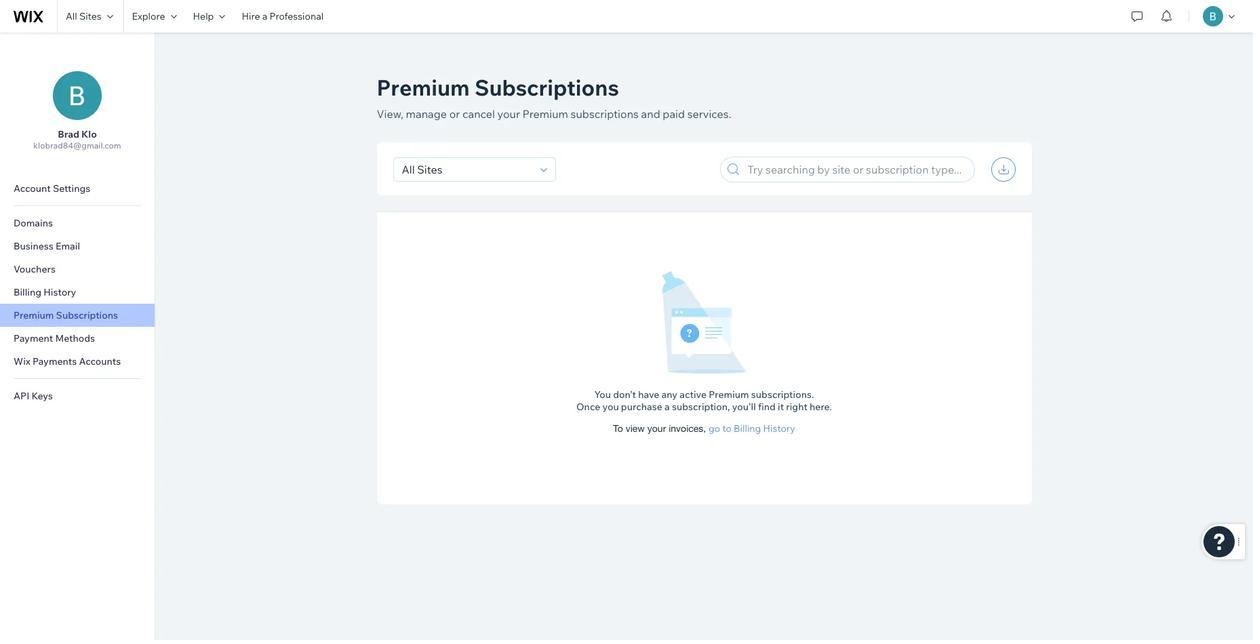 Task type: describe. For each thing, give the bounding box(es) containing it.
accounts
[[79, 355, 121, 368]]

server error icon image
[[662, 271, 747, 375]]

you'll
[[732, 401, 756, 413]]

hire a professional
[[242, 10, 324, 22]]

domains
[[14, 217, 53, 229]]

subscription,
[[672, 401, 730, 413]]

account settings
[[14, 182, 90, 195]]

your inside to view your invoices, go to billing history
[[648, 423, 666, 434]]

brad klo klobrad84@gmail.com
[[33, 128, 121, 151]]

payment
[[14, 332, 53, 345]]

subscriptions.
[[751, 389, 814, 401]]

api keys link
[[0, 385, 155, 408]]

hire
[[242, 10, 260, 22]]

account
[[14, 182, 51, 195]]

go
[[709, 423, 720, 435]]

payment methods
[[14, 332, 95, 345]]

history inside billing history 'link'
[[44, 286, 76, 298]]

vouchers
[[14, 263, 56, 275]]

it
[[778, 401, 784, 413]]

all
[[66, 10, 77, 22]]

business email link
[[0, 235, 155, 258]]

once
[[576, 401, 600, 413]]

wix
[[14, 355, 30, 368]]

subscriptions
[[571, 107, 639, 121]]

to view your invoices, go to billing history
[[613, 423, 795, 435]]

billing inside 'link'
[[14, 286, 41, 298]]

view,
[[377, 107, 404, 121]]

professional
[[270, 10, 324, 22]]

api keys
[[14, 390, 53, 402]]

you don't have any active premium subscriptions. once you purchase a subscription, you'll find it right here.
[[576, 389, 832, 413]]

email
[[56, 240, 80, 252]]

subscriptions for premium subscriptions view, manage or cancel your premium subscriptions and paid services.
[[475, 74, 619, 101]]

a inside 'link'
[[262, 10, 267, 22]]

active
[[680, 389, 707, 401]]

explore
[[132, 10, 165, 22]]

services.
[[687, 107, 731, 121]]

klobrad84@gmail.com
[[33, 140, 121, 151]]

premium inside the you don't have any active premium subscriptions. once you purchase a subscription, you'll find it right here.
[[709, 389, 749, 401]]

a inside the you don't have any active premium subscriptions. once you purchase a subscription, you'll find it right here.
[[665, 401, 670, 413]]

sites
[[79, 10, 101, 22]]

sidebar element
[[0, 33, 155, 640]]

1 vertical spatial history
[[763, 423, 795, 435]]

hire a professional link
[[234, 0, 332, 33]]

Try searching by site or subscription type... field
[[744, 157, 970, 182]]

don't
[[613, 389, 636, 401]]

invoices,
[[669, 423, 706, 434]]



Task type: locate. For each thing, give the bounding box(es) containing it.
api
[[14, 390, 29, 402]]

1 horizontal spatial billing
[[734, 423, 761, 435]]

vouchers link
[[0, 258, 155, 281]]

premium up to at the bottom
[[709, 389, 749, 401]]

history up the premium subscriptions
[[44, 286, 76, 298]]

premium
[[377, 74, 470, 101], [523, 107, 568, 121], [14, 309, 54, 321], [709, 389, 749, 401]]

or
[[449, 107, 460, 121]]

domains link
[[0, 212, 155, 235]]

billing history link
[[0, 281, 155, 304]]

you
[[594, 389, 611, 401]]

business email
[[14, 240, 80, 252]]

help button
[[185, 0, 234, 33]]

any
[[662, 389, 678, 401]]

subscriptions up subscriptions
[[475, 74, 619, 101]]

have
[[638, 389, 659, 401]]

all sites
[[66, 10, 101, 22]]

go to billing history link
[[709, 423, 795, 435]]

premium subscriptions view, manage or cancel your premium subscriptions and paid services.
[[377, 74, 731, 121]]

wix payments accounts link
[[0, 350, 155, 373]]

1 vertical spatial billing
[[734, 423, 761, 435]]

None field
[[398, 158, 536, 181]]

billing down vouchers
[[14, 286, 41, 298]]

subscriptions up payment methods link on the left bottom
[[56, 309, 118, 321]]

purchase
[[621, 401, 663, 413]]

history
[[44, 286, 76, 298], [763, 423, 795, 435]]

subscriptions
[[475, 74, 619, 101], [56, 309, 118, 321]]

0 vertical spatial billing
[[14, 286, 41, 298]]

wix payments accounts
[[14, 355, 121, 368]]

premium subscriptions link
[[0, 304, 155, 327]]

1 vertical spatial a
[[665, 401, 670, 413]]

premium left subscriptions
[[523, 107, 568, 121]]

view
[[626, 423, 645, 434]]

to
[[723, 423, 732, 435]]

1 horizontal spatial your
[[648, 423, 666, 434]]

brad
[[58, 128, 79, 140]]

billing history
[[14, 286, 76, 298]]

billing
[[14, 286, 41, 298], [734, 423, 761, 435]]

premium up payment
[[14, 309, 54, 321]]

manage
[[406, 107, 447, 121]]

0 horizontal spatial history
[[44, 286, 76, 298]]

history down it on the bottom of the page
[[763, 423, 795, 435]]

your right view
[[648, 423, 666, 434]]

0 vertical spatial your
[[498, 107, 520, 121]]

subscriptions inside sidebar "element"
[[56, 309, 118, 321]]

account settings link
[[0, 177, 155, 200]]

methods
[[55, 332, 95, 345]]

help
[[193, 10, 214, 22]]

settings
[[53, 182, 90, 195]]

1 horizontal spatial a
[[665, 401, 670, 413]]

keys
[[32, 390, 53, 402]]

find
[[758, 401, 776, 413]]

cancel
[[462, 107, 495, 121]]

premium subscriptions
[[14, 309, 118, 321]]

payments
[[33, 355, 77, 368]]

1 vertical spatial your
[[648, 423, 666, 434]]

1 vertical spatial subscriptions
[[56, 309, 118, 321]]

a right hire
[[262, 10, 267, 22]]

subscriptions for premium subscriptions
[[56, 309, 118, 321]]

1 horizontal spatial subscriptions
[[475, 74, 619, 101]]

payment methods link
[[0, 327, 155, 350]]

to
[[613, 423, 623, 434]]

your inside premium subscriptions view, manage or cancel your premium subscriptions and paid services.
[[498, 107, 520, 121]]

premium inside sidebar "element"
[[14, 309, 54, 321]]

1 horizontal spatial history
[[763, 423, 795, 435]]

premium up manage
[[377, 74, 470, 101]]

right
[[786, 401, 808, 413]]

here.
[[810, 401, 832, 413]]

your
[[498, 107, 520, 121], [648, 423, 666, 434]]

paid
[[663, 107, 685, 121]]

subscriptions inside premium subscriptions view, manage or cancel your premium subscriptions and paid services.
[[475, 74, 619, 101]]

0 horizontal spatial your
[[498, 107, 520, 121]]

you
[[603, 401, 619, 413]]

0 vertical spatial a
[[262, 10, 267, 22]]

and
[[641, 107, 660, 121]]

a right the "have"
[[665, 401, 670, 413]]

0 horizontal spatial subscriptions
[[56, 309, 118, 321]]

0 vertical spatial history
[[44, 286, 76, 298]]

0 horizontal spatial billing
[[14, 286, 41, 298]]

0 vertical spatial subscriptions
[[475, 74, 619, 101]]

business
[[14, 240, 53, 252]]

billing right to at the bottom
[[734, 423, 761, 435]]

0 horizontal spatial a
[[262, 10, 267, 22]]

your right 'cancel'
[[498, 107, 520, 121]]

a
[[262, 10, 267, 22], [665, 401, 670, 413]]

klo
[[81, 128, 97, 140]]



Task type: vqa. For each thing, say whether or not it's contained in the screenshot.
go to Billing History LINK
yes



